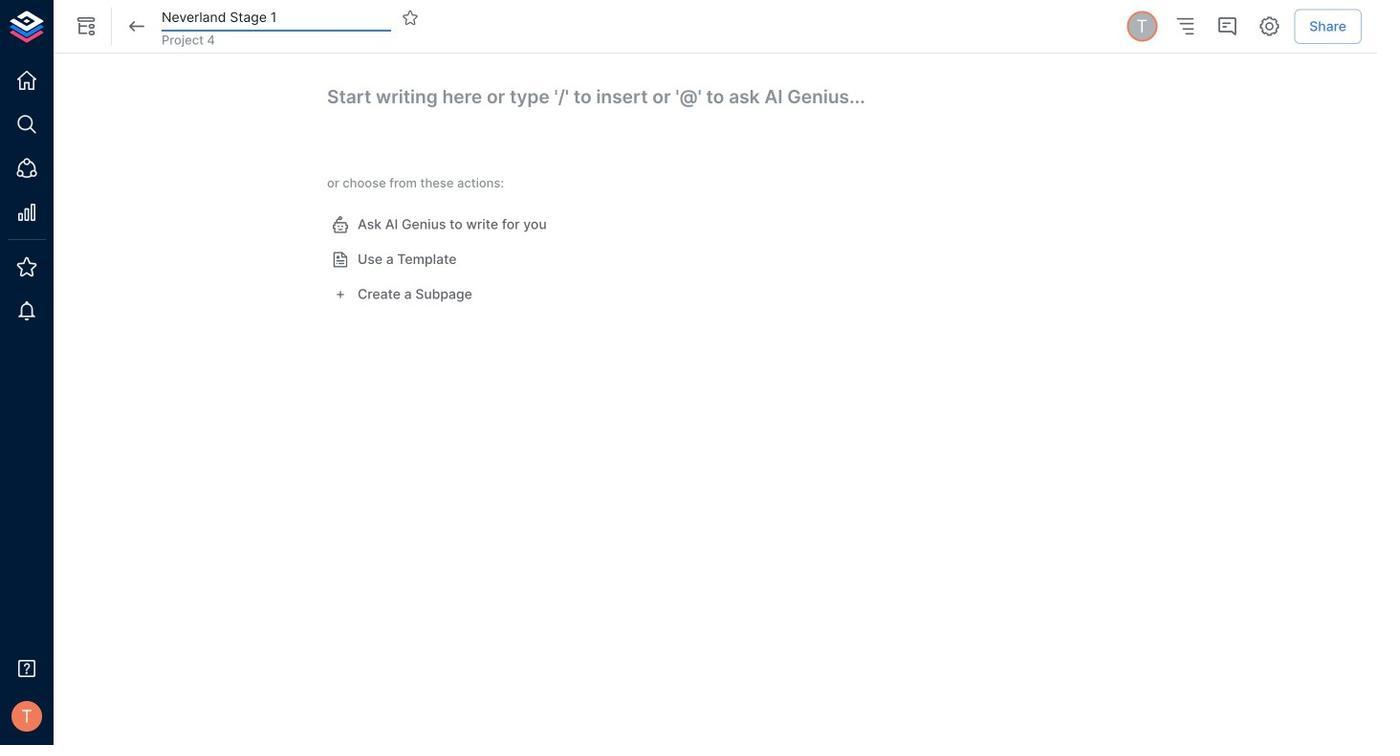 Task type: vqa. For each thing, say whether or not it's contained in the screenshot.
search workspaces... "text field"
no



Task type: locate. For each thing, give the bounding box(es) containing it.
favorite image
[[402, 9, 419, 26]]

settings image
[[1259, 15, 1282, 38]]

go back image
[[125, 15, 148, 38]]

None text field
[[162, 4, 391, 32]]



Task type: describe. For each thing, give the bounding box(es) containing it.
show wiki image
[[75, 15, 98, 38]]

table of contents image
[[1174, 15, 1197, 38]]

comments image
[[1217, 15, 1239, 38]]



